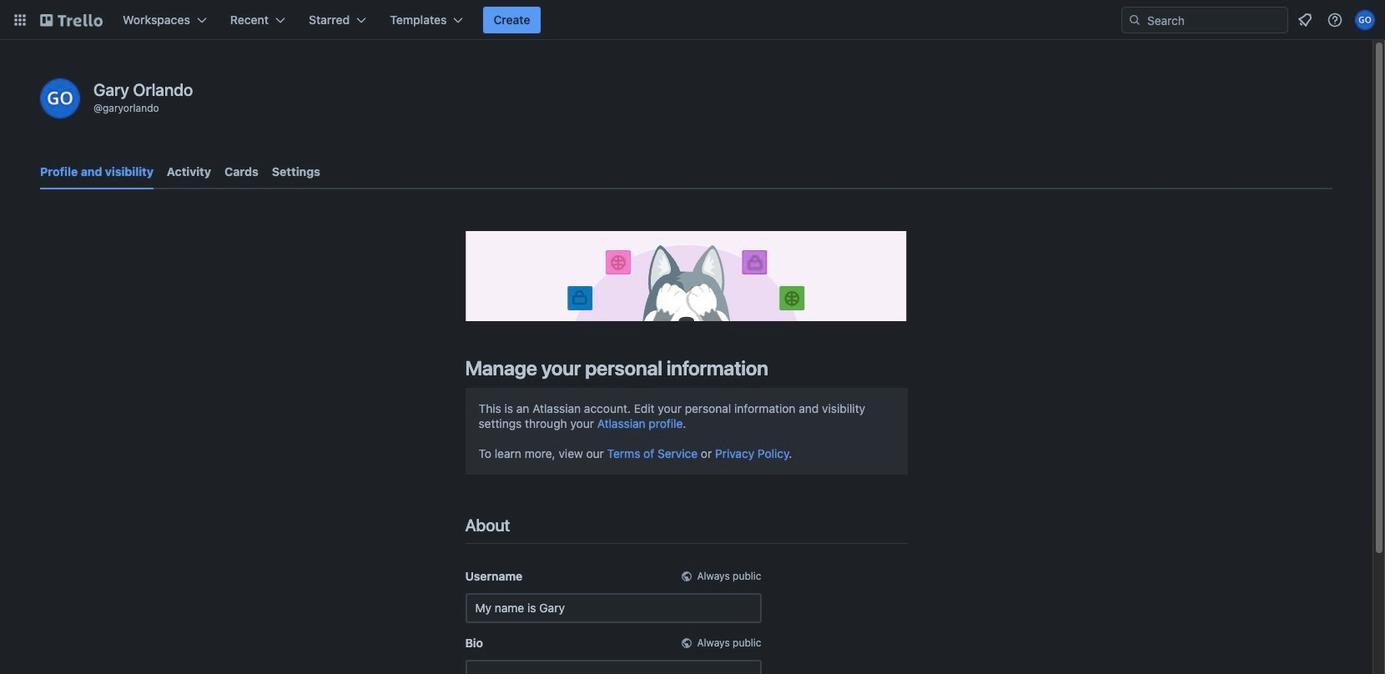 Task type: vqa. For each thing, say whether or not it's contained in the screenshot.
the topmost 'is'
no



Task type: describe. For each thing, give the bounding box(es) containing it.
Search field
[[1141, 8, 1287, 32]]

0 notifications image
[[1295, 10, 1315, 30]]

1 vertical spatial gary orlando (garyorlando) image
[[40, 78, 80, 118]]

search image
[[1128, 13, 1141, 27]]

back to home image
[[40, 7, 103, 33]]

primary element
[[0, 0, 1385, 40]]



Task type: locate. For each thing, give the bounding box(es) containing it.
0 horizontal spatial gary orlando (garyorlando) image
[[40, 78, 80, 118]]

gary orlando (garyorlando) image inside primary "element"
[[1355, 10, 1375, 30]]

0 vertical spatial gary orlando (garyorlando) image
[[1355, 10, 1375, 30]]

1 horizontal spatial gary orlando (garyorlando) image
[[1355, 10, 1375, 30]]

None text field
[[465, 593, 761, 623], [465, 660, 761, 674], [465, 593, 761, 623], [465, 660, 761, 674]]

gary orlando (garyorlando) image down the back to home image
[[40, 78, 80, 118]]

gary orlando (garyorlando) image
[[1355, 10, 1375, 30], [40, 78, 80, 118]]

gary orlando (garyorlando) image right open information menu image at the right
[[1355, 10, 1375, 30]]

open information menu image
[[1327, 12, 1343, 28]]



